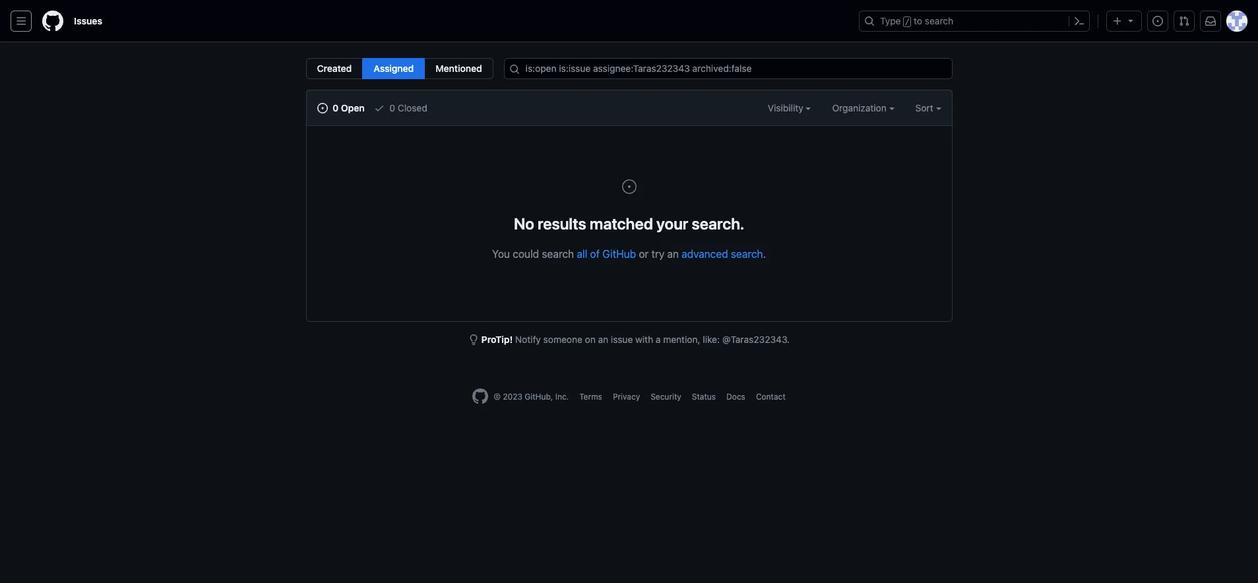 Task type: describe. For each thing, give the bounding box(es) containing it.
assigned
[[374, 63, 414, 74]]

2023
[[503, 392, 523, 402]]

/
[[905, 17, 910, 26]]

advanced search link
[[682, 248, 763, 260]]

security link
[[651, 392, 682, 402]]

homepage image
[[42, 11, 63, 32]]

no
[[514, 214, 534, 233]]

mentioned link
[[425, 58, 493, 79]]

you could search all of github or try an advanced search .
[[492, 248, 766, 260]]

all of github link
[[577, 248, 636, 260]]

@taras232343.
[[723, 334, 790, 345]]

privacy
[[613, 392, 640, 402]]

docs
[[727, 392, 746, 402]]

results
[[538, 214, 587, 233]]

.
[[763, 248, 766, 260]]

type / to search
[[880, 15, 954, 26]]

Issues search field
[[504, 58, 953, 79]]

of
[[590, 248, 600, 260]]

matched
[[590, 214, 653, 233]]

github,
[[525, 392, 553, 402]]

security
[[651, 392, 682, 402]]

0 horizontal spatial search
[[542, 248, 574, 260]]

github
[[603, 248, 636, 260]]

0 closed link
[[374, 101, 428, 115]]

0 open link
[[317, 101, 365, 115]]

status link
[[692, 392, 716, 402]]

0 horizontal spatial an
[[598, 334, 609, 345]]

visibility
[[768, 102, 806, 114]]

privacy link
[[613, 392, 640, 402]]

created link
[[306, 58, 363, 79]]

inc.
[[555, 392, 569, 402]]

type
[[880, 15, 901, 26]]

protip! notify someone on an issue with a mention, like: @taras232343.
[[482, 334, 790, 345]]

git pull request image
[[1179, 16, 1190, 26]]

organization button
[[833, 101, 895, 115]]

check image
[[374, 103, 385, 114]]

0 vertical spatial an
[[667, 248, 679, 260]]

like:
[[703, 334, 720, 345]]

plus image
[[1113, 16, 1123, 26]]

1 horizontal spatial issue opened image
[[621, 179, 637, 195]]

sort button
[[916, 101, 941, 115]]

issue
[[611, 334, 633, 345]]

©
[[494, 392, 501, 402]]

created
[[317, 63, 352, 74]]

closed
[[398, 102, 428, 114]]

or
[[639, 248, 649, 260]]

issue opened image
[[1153, 16, 1164, 26]]



Task type: locate. For each thing, give the bounding box(es) containing it.
light bulb image
[[468, 335, 479, 345]]

mention,
[[663, 334, 701, 345]]

an right on
[[598, 334, 609, 345]]

1 horizontal spatial 0
[[390, 102, 395, 114]]

1 0 from the left
[[333, 102, 339, 114]]

visibility button
[[768, 101, 811, 115]]

0 right check icon on the left
[[390, 102, 395, 114]]

0 vertical spatial issue opened image
[[317, 103, 328, 114]]

terms
[[580, 392, 602, 402]]

search down search.
[[731, 248, 763, 260]]

0 horizontal spatial 0
[[333, 102, 339, 114]]

Search all issues text field
[[504, 58, 953, 79]]

could
[[513, 248, 539, 260]]

2 0 from the left
[[390, 102, 395, 114]]

triangle down image
[[1126, 15, 1136, 26]]

open
[[341, 102, 365, 114]]

protip!
[[482, 334, 513, 345]]

0 horizontal spatial issue opened image
[[317, 103, 328, 114]]

1 horizontal spatial an
[[667, 248, 679, 260]]

search
[[925, 15, 954, 26], [542, 248, 574, 260], [731, 248, 763, 260]]

a
[[656, 334, 661, 345]]

notifications image
[[1206, 16, 1216, 26]]

no results matched your search.
[[514, 214, 745, 233]]

search left all at the top left of the page
[[542, 248, 574, 260]]

0 inside 0 closed 'link'
[[390, 102, 395, 114]]

0 closed
[[387, 102, 428, 114]]

issue opened image
[[317, 103, 328, 114], [621, 179, 637, 195]]

search image
[[509, 64, 520, 75]]

notify
[[515, 334, 541, 345]]

issues
[[74, 15, 102, 26]]

sort
[[916, 102, 934, 114]]

docs link
[[727, 392, 746, 402]]

© 2023 github, inc.
[[494, 392, 569, 402]]

contact link
[[756, 392, 786, 402]]

to
[[914, 15, 923, 26]]

1 vertical spatial issue opened image
[[621, 179, 637, 195]]

status
[[692, 392, 716, 402]]

0 open
[[330, 102, 365, 114]]

0
[[333, 102, 339, 114], [390, 102, 395, 114]]

you
[[492, 248, 510, 260]]

issues element
[[306, 58, 493, 79]]

an
[[667, 248, 679, 260], [598, 334, 609, 345]]

search right "to"
[[925, 15, 954, 26]]

assigned link
[[363, 58, 425, 79]]

0 for closed
[[390, 102, 395, 114]]

0 for open
[[333, 102, 339, 114]]

terms link
[[580, 392, 602, 402]]

all
[[577, 248, 588, 260]]

1 horizontal spatial search
[[731, 248, 763, 260]]

issue opened image left "0 open"
[[317, 103, 328, 114]]

on
[[585, 334, 596, 345]]

0 left open
[[333, 102, 339, 114]]

2 horizontal spatial search
[[925, 15, 954, 26]]

an right try
[[667, 248, 679, 260]]

advanced
[[682, 248, 728, 260]]

search.
[[692, 214, 745, 233]]

homepage image
[[473, 389, 489, 405]]

1 vertical spatial an
[[598, 334, 609, 345]]

mentioned
[[436, 63, 482, 74]]

contact
[[756, 392, 786, 402]]

try
[[652, 248, 665, 260]]

command palette image
[[1074, 16, 1085, 26]]

someone
[[544, 334, 583, 345]]

your
[[657, 214, 689, 233]]

issue opened image up 'no results matched your search.'
[[621, 179, 637, 195]]

issue opened image inside the 0 open link
[[317, 103, 328, 114]]

with
[[636, 334, 653, 345]]

organization
[[833, 102, 889, 114]]



Task type: vqa. For each thing, say whether or not it's contained in the screenshot.
0 Closed
yes



